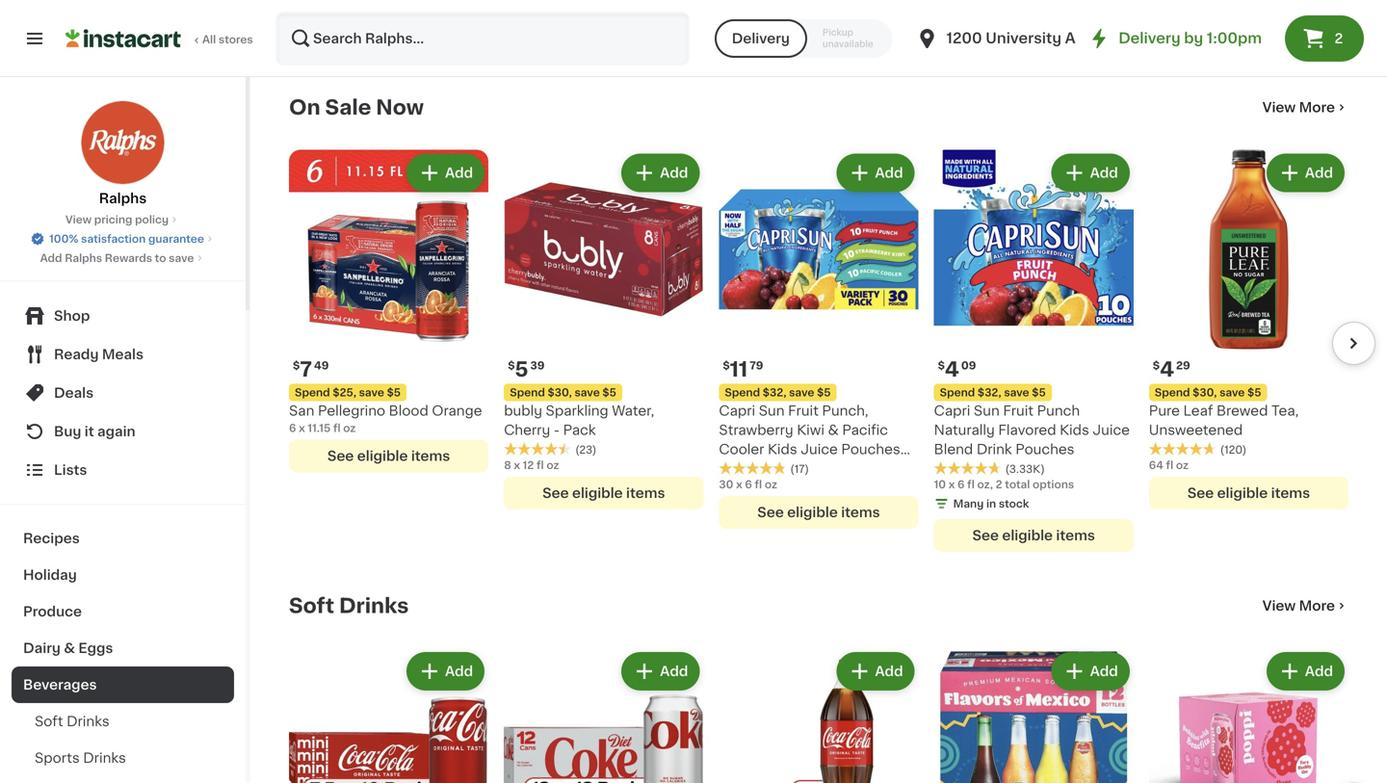 Task type: vqa. For each thing, say whether or not it's contained in the screenshot.


Task type: describe. For each thing, give the bounding box(es) containing it.
brewed
[[1217, 405, 1269, 418]]

all
[[202, 34, 216, 45]]

buy it again
[[54, 425, 136, 439]]

items for $ 7 49
[[411, 450, 450, 463]]

orange
[[432, 405, 482, 418]]

naturally
[[935, 424, 995, 437]]

on sale now link
[[289, 96, 424, 119]]

see for $ 4 29
[[1188, 487, 1215, 500]]

30 x 6 fl oz
[[719, 480, 778, 490]]

recipes link
[[12, 520, 234, 557]]

spend for $ 5 39
[[510, 388, 545, 398]]

ready meals
[[54, 348, 144, 361]]

39
[[531, 361, 545, 371]]

2 button
[[1286, 15, 1365, 62]]

ave
[[1066, 31, 1093, 45]]

$ 4 09
[[938, 360, 977, 380]]

stores
[[219, 34, 253, 45]]

6 inside the san pellegrino blood orange 6 x 11.15 fl oz
[[289, 423, 296, 434]]

100% satisfaction guarantee
[[49, 234, 204, 244]]

pouches inside capri sun fruit punch naturally flavored kids juice blend drink pouches
[[1016, 443, 1075, 457]]

(23)
[[576, 445, 597, 456]]

ready meals link
[[12, 335, 234, 374]]

oz right "12"
[[547, 460, 559, 471]]

delivery by 1:00pm link
[[1088, 27, 1263, 50]]

sports drinks
[[35, 752, 126, 765]]

x for 4
[[949, 480, 956, 490]]

punch,
[[823, 405, 869, 418]]

add ralphs rewards to save
[[40, 253, 194, 264]]

in
[[987, 499, 997, 510]]

& inside capri sun fruit punch, strawberry kiwi & pacific cooler kids juice pouches variety pack
[[828, 424, 839, 437]]

leaf
[[1184, 405, 1214, 418]]

holiday
[[23, 569, 77, 582]]

09
[[962, 361, 977, 371]]

sports drinks link
[[12, 740, 234, 777]]

meals
[[102, 348, 144, 361]]

49
[[314, 361, 329, 371]]

see eligible items for $ 4 09
[[973, 529, 1096, 543]]

product group containing 11
[[719, 150, 919, 529]]

more for on sale now
[[1300, 101, 1336, 114]]

-
[[554, 424, 560, 437]]

delivery button
[[715, 19, 808, 58]]

pricing
[[94, 214, 132, 225]]

see eligible items for $ 5 39
[[543, 487, 666, 500]]

flavored
[[999, 424, 1057, 437]]

policy
[[135, 214, 169, 225]]

fruit for 11
[[789, 405, 819, 418]]

nsored
[[1312, 44, 1349, 55]]

6 for 11
[[745, 480, 753, 490]]

64
[[1150, 460, 1164, 471]]

save for $ 5 39
[[575, 388, 600, 398]]

sun for 4
[[974, 405, 1000, 418]]

sun for 11
[[759, 405, 785, 418]]

$32, for 4
[[978, 388, 1002, 398]]

university
[[986, 31, 1062, 45]]

ready meals button
[[12, 335, 234, 374]]

(3.33k)
[[1006, 464, 1046, 475]]

save for $ 7 49
[[359, 388, 384, 398]]

view more link for soft drinks
[[1263, 597, 1349, 616]]

many
[[954, 499, 984, 510]]

29
[[1177, 361, 1191, 371]]

$ for $ 4 09
[[938, 361, 945, 371]]

beverages
[[23, 679, 97, 692]]

all stores link
[[66, 12, 254, 66]]

x for 5
[[514, 460, 520, 471]]

$5 for $ 11 79
[[817, 388, 831, 398]]

soft drinks link for the sports drinks link
[[12, 704, 234, 740]]

kids inside capri sun fruit punch naturally flavored kids juice blend drink pouches
[[1060, 424, 1090, 437]]

100% satisfaction guarantee button
[[30, 227, 216, 247]]

item carousel region for soft drinks
[[289, 641, 1376, 784]]

produce link
[[12, 594, 234, 630]]

(17)
[[791, 464, 810, 475]]

4 for pure
[[1161, 360, 1175, 380]]

juice inside capri sun fruit punch naturally flavored kids juice blend drink pouches
[[1093, 424, 1131, 437]]

shop
[[54, 309, 90, 323]]

items for $ 4 09
[[1057, 529, 1096, 543]]

$5 for $ 7 49
[[387, 388, 401, 398]]

dairy
[[23, 642, 61, 655]]

1 horizontal spatial soft
[[289, 596, 335, 617]]

holiday link
[[12, 557, 234, 594]]

produce
[[23, 605, 82, 619]]

deals link
[[12, 374, 234, 413]]

by
[[1185, 31, 1204, 45]]

pouches inside capri sun fruit punch, strawberry kiwi & pacific cooler kids juice pouches variety pack
[[842, 443, 901, 457]]

$30, for 5
[[548, 388, 572, 398]]

see for $ 7 49
[[328, 450, 354, 463]]

x for 11
[[737, 480, 743, 490]]

unsweetened
[[1150, 424, 1244, 437]]

view for on sale now
[[1263, 101, 1297, 114]]

2 inside button
[[1335, 32, 1344, 45]]

drinks inside the sports drinks link
[[83, 752, 126, 765]]

fruit for 4
[[1004, 405, 1034, 418]]

it
[[85, 425, 94, 439]]

2 inside item carousel region
[[996, 480, 1003, 490]]

variety
[[719, 462, 767, 476]]

view more link for on sale now
[[1263, 98, 1349, 117]]

30
[[719, 480, 734, 490]]

pure
[[1150, 405, 1181, 418]]

blood
[[389, 405, 429, 418]]

(120)
[[1221, 445, 1247, 456]]

ralphs logo image
[[80, 100, 165, 185]]

dairy & eggs
[[23, 642, 113, 655]]

1 vertical spatial drinks
[[67, 715, 110, 729]]

instacart logo image
[[66, 27, 181, 50]]

dairy & eggs link
[[12, 630, 234, 667]]

drink
[[977, 443, 1013, 457]]

guarantee
[[148, 234, 204, 244]]

strawberry
[[719, 424, 794, 437]]

capri sun fruit punch naturally flavored kids juice blend drink pouches
[[935, 405, 1131, 457]]

again
[[97, 425, 136, 439]]

more for soft drinks
[[1300, 600, 1336, 613]]

water,
[[612, 405, 655, 418]]

Search field
[[278, 13, 688, 64]]

total
[[1006, 480, 1031, 490]]

product group containing 5
[[504, 150, 704, 510]]

see eligible items button for $ 7 49
[[289, 440, 489, 473]]

eligible for $ 4 09
[[1003, 529, 1054, 543]]

kids inside capri sun fruit punch, strawberry kiwi & pacific cooler kids juice pouches variety pack
[[768, 443, 798, 457]]

satisfaction
[[81, 234, 146, 244]]

service type group
[[715, 19, 893, 58]]

spend for $ 7 49
[[295, 388, 330, 398]]

see for $ 4 09
[[973, 529, 1000, 543]]

5
[[515, 360, 529, 380]]

items for $ 5 39
[[627, 487, 666, 500]]

oz,
[[978, 480, 994, 490]]

capri for 11
[[719, 405, 756, 418]]

oz right the 64
[[1177, 460, 1189, 471]]



Task type: locate. For each thing, give the bounding box(es) containing it.
blend
[[935, 443, 974, 457]]

ralphs
[[99, 192, 147, 205], [65, 253, 102, 264]]

pure leaf brewed tea, unsweetened
[[1150, 405, 1300, 437]]

1 horizontal spatial spend $30, save $5
[[1155, 388, 1262, 398]]

11.15
[[308, 423, 331, 434]]

on
[[289, 97, 321, 118]]

oz down variety
[[765, 480, 778, 490]]

eligible down the san pellegrino blood orange 6 x 11.15 fl oz
[[357, 450, 408, 463]]

see eligible items down the san pellegrino blood orange 6 x 11.15 fl oz
[[328, 450, 450, 463]]

items for $ 4 29
[[1272, 487, 1311, 500]]

delivery
[[1119, 31, 1181, 45], [732, 32, 790, 45]]

pack down sparkling
[[563, 424, 596, 437]]

see eligible items button down (23) at the left bottom of the page
[[504, 477, 704, 510]]

beverages link
[[12, 667, 234, 704]]

0 horizontal spatial $30,
[[548, 388, 572, 398]]

sun inside capri sun fruit punch naturally flavored kids juice blend drink pouches
[[974, 405, 1000, 418]]

fruit up kiwi
[[789, 405, 819, 418]]

ready
[[54, 348, 99, 361]]

0 vertical spatial 2
[[1335, 32, 1344, 45]]

$5 for $ 4 29
[[1248, 388, 1262, 398]]

0 vertical spatial soft drinks link
[[289, 595, 409, 618]]

1 horizontal spatial kids
[[1060, 424, 1090, 437]]

79
[[750, 361, 764, 371]]

0 horizontal spatial soft
[[35, 715, 63, 729]]

3 $ from the left
[[508, 361, 515, 371]]

0 horizontal spatial soft drinks link
[[12, 704, 234, 740]]

items left 30
[[627, 487, 666, 500]]

2 vertical spatial view
[[1263, 600, 1297, 613]]

1 vertical spatial ralphs
[[65, 253, 102, 264]]

$ inside the $ 4 29
[[1154, 361, 1161, 371]]

$ left 09
[[938, 361, 945, 371]]

2 view more link from the top
[[1263, 597, 1349, 616]]

$5 up water,
[[603, 388, 617, 398]]

None search field
[[276, 12, 690, 66]]

sun inside capri sun fruit punch, strawberry kiwi & pacific cooler kids juice pouches variety pack
[[759, 405, 785, 418]]

$ inside $ 5 39
[[508, 361, 515, 371]]

2 $ from the left
[[723, 361, 730, 371]]

3 spend from the left
[[510, 388, 545, 398]]

7
[[300, 360, 312, 380]]

$30, up sparkling
[[548, 388, 572, 398]]

item carousel region
[[262, 142, 1376, 564], [289, 641, 1376, 784]]

2 $5 from the left
[[817, 388, 831, 398]]

items down tea,
[[1272, 487, 1311, 500]]

pouches down pacific
[[842, 443, 901, 457]]

view pricing policy link
[[65, 212, 180, 227]]

soft
[[289, 596, 335, 617], [35, 715, 63, 729]]

1 horizontal spatial soft drinks
[[289, 596, 409, 617]]

1 capri from the left
[[719, 405, 756, 418]]

view inside 'view pricing policy' link
[[65, 214, 92, 225]]

0 horizontal spatial juice
[[801, 443, 838, 457]]

see
[[328, 450, 354, 463], [543, 487, 569, 500], [1188, 487, 1215, 500], [758, 506, 784, 520], [973, 529, 1000, 543]]

san pellegrino blood orange 6 x 11.15 fl oz
[[289, 405, 482, 434]]

0 vertical spatial &
[[828, 424, 839, 437]]

1 horizontal spatial fruit
[[1004, 405, 1034, 418]]

$ inside $ 11 79
[[723, 361, 730, 371]]

pouches
[[842, 443, 901, 457], [1016, 443, 1075, 457]]

1 spend from the left
[[295, 388, 330, 398]]

6 for 4
[[958, 480, 965, 490]]

fruit up flavored
[[1004, 405, 1034, 418]]

eligible for $ 5 39
[[573, 487, 623, 500]]

spend up pure
[[1155, 388, 1191, 398]]

pack inside capri sun fruit punch, strawberry kiwi & pacific cooler kids juice pouches variety pack
[[770, 462, 803, 476]]

cherry
[[504, 424, 551, 437]]

fl right 11.15
[[333, 423, 341, 434]]

capri inside capri sun fruit punch naturally flavored kids juice blend drink pouches
[[935, 405, 971, 418]]

2 horizontal spatial 6
[[958, 480, 965, 490]]

1200 university ave
[[947, 31, 1093, 45]]

0 vertical spatial pack
[[563, 424, 596, 437]]

save up sparkling
[[575, 388, 600, 398]]

items down blood
[[411, 450, 450, 463]]

eligible for $ 4 29
[[1218, 487, 1269, 500]]

1 vertical spatial soft
[[35, 715, 63, 729]]

1 vertical spatial item carousel region
[[289, 641, 1376, 784]]

see eligible items down (23) at the left bottom of the page
[[543, 487, 666, 500]]

spend $32, save $5 down 09
[[940, 388, 1047, 398]]

4 left "29"
[[1161, 360, 1175, 380]]

1 horizontal spatial &
[[828, 424, 839, 437]]

see eligible items down (120)
[[1188, 487, 1311, 500]]

spend up the bubly
[[510, 388, 545, 398]]

ralphs down 100%
[[65, 253, 102, 264]]

spend $32, save $5 for 4
[[940, 388, 1047, 398]]

view pricing policy
[[65, 214, 169, 225]]

x right 10
[[949, 480, 956, 490]]

3 $5 from the left
[[603, 388, 617, 398]]

1 horizontal spatial pack
[[770, 462, 803, 476]]

oz down pellegrino
[[343, 423, 356, 434]]

spend $32, save $5 for 11
[[725, 388, 831, 398]]

4 for capri
[[945, 360, 960, 380]]

0 horizontal spatial $32,
[[763, 388, 787, 398]]

1 $30, from the left
[[548, 388, 572, 398]]

1 4 from the left
[[945, 360, 960, 380]]

$
[[293, 361, 300, 371], [723, 361, 730, 371], [508, 361, 515, 371], [938, 361, 945, 371], [1154, 361, 1161, 371]]

$ 7 49
[[293, 360, 329, 380]]

$32, up naturally
[[978, 388, 1002, 398]]

$5 up punch,
[[817, 388, 831, 398]]

6 down san
[[289, 423, 296, 434]]

$30, up 'leaf'
[[1193, 388, 1218, 398]]

2 spend from the left
[[725, 388, 761, 398]]

capri for 4
[[935, 405, 971, 418]]

punch
[[1038, 405, 1081, 418]]

soft drinks link for soft drinks the 'view more' 'link'
[[289, 595, 409, 618]]

spend $30, save $5 up 'leaf'
[[1155, 388, 1262, 398]]

see eligible items button down the san pellegrino blood orange 6 x 11.15 fl oz
[[289, 440, 489, 473]]

1 vertical spatial kids
[[768, 443, 798, 457]]

2 vertical spatial drinks
[[83, 752, 126, 765]]

0 vertical spatial juice
[[1093, 424, 1131, 437]]

0 horizontal spatial fruit
[[789, 405, 819, 418]]

product group
[[289, 150, 489, 473], [504, 150, 704, 510], [719, 150, 919, 529], [935, 150, 1134, 552], [1150, 150, 1349, 510], [289, 649, 489, 784], [504, 649, 704, 784], [719, 649, 919, 784], [935, 649, 1134, 784], [1150, 649, 1349, 784]]

1 vertical spatial juice
[[801, 443, 838, 457]]

1 horizontal spatial 6
[[745, 480, 753, 490]]

eligible down (23) at the left bottom of the page
[[573, 487, 623, 500]]

sun
[[759, 405, 785, 418], [974, 405, 1000, 418]]

1 more from the top
[[1300, 101, 1336, 114]]

0 horizontal spatial &
[[64, 642, 75, 655]]

juice
[[1093, 424, 1131, 437], [801, 443, 838, 457]]

$ inside $ 4 09
[[938, 361, 945, 371]]

eligible down (17)
[[788, 506, 838, 520]]

1 horizontal spatial $30,
[[1193, 388, 1218, 398]]

2 spend $32, save $5 from the left
[[940, 388, 1047, 398]]

options
[[1033, 480, 1075, 490]]

$5
[[387, 388, 401, 398], [817, 388, 831, 398], [603, 388, 617, 398], [1033, 388, 1047, 398], [1248, 388, 1262, 398]]

view more link
[[1263, 98, 1349, 117], [1263, 597, 1349, 616]]

$5 for $ 4 09
[[1033, 388, 1047, 398]]

$ left 79
[[723, 361, 730, 371]]

fruit inside capri sun fruit punch, strawberry kiwi & pacific cooler kids juice pouches variety pack
[[789, 405, 819, 418]]

2 pouches from the left
[[1016, 443, 1075, 457]]

1 horizontal spatial capri
[[935, 405, 971, 418]]

$ left "29"
[[1154, 361, 1161, 371]]

see eligible items down stock
[[973, 529, 1096, 543]]

see eligible items button for $ 11 79
[[719, 497, 919, 529]]

1200
[[947, 31, 983, 45]]

11
[[730, 360, 748, 380]]

1 vertical spatial &
[[64, 642, 75, 655]]

1 $32, from the left
[[763, 388, 787, 398]]

2 sun from the left
[[974, 405, 1000, 418]]

x inside the san pellegrino blood orange 6 x 11.15 fl oz
[[299, 423, 305, 434]]

see eligible items for $ 4 29
[[1188, 487, 1311, 500]]

fruit inside capri sun fruit punch naturally flavored kids juice blend drink pouches
[[1004, 405, 1034, 418]]

0 horizontal spatial capri
[[719, 405, 756, 418]]

1 vertical spatial 2
[[996, 480, 1003, 490]]

view for soft drinks
[[1263, 600, 1297, 613]]

bubly
[[504, 405, 543, 418]]

recipes
[[23, 532, 80, 546]]

soft drinks
[[289, 596, 409, 617], [35, 715, 110, 729]]

juice inside capri sun fruit punch, strawberry kiwi & pacific cooler kids juice pouches variety pack
[[801, 443, 838, 457]]

sun up strawberry
[[759, 405, 785, 418]]

save
[[169, 253, 194, 264], [359, 388, 384, 398], [790, 388, 815, 398], [575, 388, 600, 398], [1005, 388, 1030, 398], [1220, 388, 1246, 398]]

2 capri from the left
[[935, 405, 971, 418]]

see down 11.15
[[328, 450, 354, 463]]

sparkling
[[546, 405, 609, 418]]

see down 8 x 12 fl oz
[[543, 487, 569, 500]]

view more for on sale now
[[1263, 101, 1336, 114]]

0 horizontal spatial pouches
[[842, 443, 901, 457]]

spend $32, save $5
[[725, 388, 831, 398], [940, 388, 1047, 398]]

ralphs up 'view pricing policy' link
[[99, 192, 147, 205]]

4
[[945, 360, 960, 380], [1161, 360, 1175, 380]]

pellegrino
[[318, 405, 386, 418]]

0 horizontal spatial kids
[[768, 443, 798, 457]]

pack inside bubly sparkling water, cherry - pack
[[563, 424, 596, 437]]

item carousel region containing add
[[289, 641, 1376, 784]]

1 view more link from the top
[[1263, 98, 1349, 117]]

1 vertical spatial view more link
[[1263, 597, 1349, 616]]

5 $ from the left
[[1154, 361, 1161, 371]]

$ for $ 7 49
[[293, 361, 300, 371]]

0 horizontal spatial 2
[[996, 480, 1003, 490]]

0 vertical spatial ralphs
[[99, 192, 147, 205]]

capri up naturally
[[935, 405, 971, 418]]

& left eggs
[[64, 642, 75, 655]]

1 spend $30, save $5 from the left
[[510, 388, 617, 398]]

2 right oz,
[[996, 480, 1003, 490]]

sun up naturally
[[974, 405, 1000, 418]]

$5 up brewed
[[1248, 388, 1262, 398]]

oz inside the san pellegrino blood orange 6 x 11.15 fl oz
[[343, 423, 356, 434]]

x
[[299, 423, 305, 434], [514, 460, 520, 471], [737, 480, 743, 490], [949, 480, 956, 490]]

$30, for 4
[[1193, 388, 1218, 398]]

spend up san
[[295, 388, 330, 398]]

0 vertical spatial item carousel region
[[262, 142, 1376, 564]]

fl right the 64
[[1167, 460, 1174, 471]]

1 vertical spatial view more
[[1263, 600, 1336, 613]]

1 sun from the left
[[759, 405, 785, 418]]

2
[[1335, 32, 1344, 45], [996, 480, 1003, 490]]

1 vertical spatial pack
[[770, 462, 803, 476]]

1 view more from the top
[[1263, 101, 1336, 114]]

spend
[[295, 388, 330, 398], [725, 388, 761, 398], [510, 388, 545, 398], [940, 388, 976, 398], [1155, 388, 1191, 398]]

see for $ 11 79
[[758, 506, 784, 520]]

eligible
[[357, 450, 408, 463], [573, 487, 623, 500], [1218, 487, 1269, 500], [788, 506, 838, 520], [1003, 529, 1054, 543]]

see for $ 5 39
[[543, 487, 569, 500]]

see eligible items button for $ 4 29
[[1150, 477, 1349, 510]]

save up brewed
[[1220, 388, 1246, 398]]

$ inside the $ 7 49
[[293, 361, 300, 371]]

buy it again link
[[12, 413, 234, 451]]

view more for soft drinks
[[1263, 600, 1336, 613]]

many in stock
[[954, 499, 1030, 510]]

1 vertical spatial view
[[65, 214, 92, 225]]

0 vertical spatial view
[[1263, 101, 1297, 114]]

kids down punch
[[1060, 424, 1090, 437]]

0 vertical spatial soft drinks
[[289, 596, 409, 617]]

lists link
[[12, 451, 234, 490]]

0 vertical spatial view more
[[1263, 101, 1336, 114]]

buy
[[54, 425, 81, 439]]

4 left 09
[[945, 360, 960, 380]]

on sale now
[[289, 97, 424, 118]]

see eligible items button down stock
[[935, 520, 1134, 552]]

0 vertical spatial view more link
[[1263, 98, 1349, 117]]

$ 5 39
[[508, 360, 545, 380]]

6
[[289, 423, 296, 434], [745, 480, 753, 490], [958, 480, 965, 490]]

see down many in stock
[[973, 529, 1000, 543]]

1 $ from the left
[[293, 361, 300, 371]]

1 horizontal spatial spend $32, save $5
[[940, 388, 1047, 398]]

6 down variety
[[745, 480, 753, 490]]

eligible for $ 7 49
[[357, 450, 408, 463]]

fruit
[[789, 405, 819, 418], [1004, 405, 1034, 418]]

spo
[[1291, 44, 1312, 55]]

2 right spo
[[1335, 32, 1344, 45]]

ralphs link
[[80, 100, 165, 208]]

save for $ 11 79
[[790, 388, 815, 398]]

1 horizontal spatial 2
[[1335, 32, 1344, 45]]

eligible down stock
[[1003, 529, 1054, 543]]

capri sun fruit punch, strawberry kiwi & pacific cooler kids juice pouches variety pack
[[719, 405, 901, 476]]

rewards
[[105, 253, 152, 264]]

drinks
[[339, 596, 409, 617], [67, 715, 110, 729], [83, 752, 126, 765]]

$ for $ 4 29
[[1154, 361, 1161, 371]]

1 horizontal spatial $32,
[[978, 388, 1002, 398]]

deals
[[54, 387, 94, 400]]

$30,
[[548, 388, 572, 398], [1193, 388, 1218, 398]]

stock
[[999, 499, 1030, 510]]

4 $5 from the left
[[1033, 388, 1047, 398]]

$ left 49
[[293, 361, 300, 371]]

items
[[411, 450, 450, 463], [627, 487, 666, 500], [1272, 487, 1311, 500], [842, 506, 881, 520], [1057, 529, 1096, 543]]

1 horizontal spatial 4
[[1161, 360, 1175, 380]]

pack up 30 x 6 fl oz
[[770, 462, 803, 476]]

spend $30, save $5 for 5
[[510, 388, 617, 398]]

kids up (17)
[[768, 443, 798, 457]]

fl right "12"
[[537, 460, 544, 471]]

add ralphs rewards to save link
[[40, 251, 206, 266]]

0 horizontal spatial spend $30, save $5
[[510, 388, 617, 398]]

0 vertical spatial kids
[[1060, 424, 1090, 437]]

delivery for delivery
[[732, 32, 790, 45]]

pacific
[[843, 424, 889, 437]]

0 vertical spatial more
[[1300, 101, 1336, 114]]

eligible down (120)
[[1218, 487, 1269, 500]]

0 horizontal spatial soft drinks
[[35, 715, 110, 729]]

2 $32, from the left
[[978, 388, 1002, 398]]

cooler
[[719, 443, 765, 457]]

$ left 39
[[508, 361, 515, 371]]

x right 30
[[737, 480, 743, 490]]

item carousel region containing 7
[[262, 142, 1376, 564]]

now
[[376, 97, 424, 118]]

pouches down flavored
[[1016, 443, 1075, 457]]

2 fruit from the left
[[1004, 405, 1034, 418]]

save down guarantee
[[169, 253, 194, 264]]

save right $25,
[[359, 388, 384, 398]]

2 $30, from the left
[[1193, 388, 1218, 398]]

fl for 11
[[755, 480, 763, 490]]

see eligible items button down (120)
[[1150, 477, 1349, 510]]

to
[[155, 253, 166, 264]]

1 horizontal spatial juice
[[1093, 424, 1131, 437]]

1 horizontal spatial sun
[[974, 405, 1000, 418]]

spend $30, save $5 for 4
[[1155, 388, 1262, 398]]

1 spend $32, save $5 from the left
[[725, 388, 831, 398]]

kids
[[1060, 424, 1090, 437], [768, 443, 798, 457]]

10
[[935, 480, 947, 490]]

items down options
[[1057, 529, 1096, 543]]

100%
[[49, 234, 79, 244]]

10 x 6 fl oz, 2 total options
[[935, 480, 1075, 490]]

0 horizontal spatial 4
[[945, 360, 960, 380]]

delivery for delivery by 1:00pm
[[1119, 31, 1181, 45]]

8
[[504, 460, 512, 471]]

x left 11.15
[[299, 423, 305, 434]]

2 spend $30, save $5 from the left
[[1155, 388, 1262, 398]]

see down 30 x 6 fl oz
[[758, 506, 784, 520]]

★★★★★
[[504, 442, 572, 456], [504, 442, 572, 456], [1150, 442, 1217, 456], [1150, 442, 1217, 456], [719, 462, 787, 475], [719, 462, 787, 475], [935, 462, 1002, 475], [935, 462, 1002, 475]]

product group containing 7
[[289, 150, 489, 473]]

lists
[[54, 464, 87, 477]]

1 $5 from the left
[[387, 388, 401, 398]]

4 spend from the left
[[940, 388, 976, 398]]

1 horizontal spatial soft drinks link
[[289, 595, 409, 618]]

$ for $ 5 39
[[508, 361, 515, 371]]

save up flavored
[[1005, 388, 1030, 398]]

1 vertical spatial soft drinks link
[[12, 704, 234, 740]]

item carousel region for on sale now
[[262, 142, 1376, 564]]

6 up the many
[[958, 480, 965, 490]]

1 vertical spatial soft drinks
[[35, 715, 110, 729]]

$ 11 79
[[723, 360, 764, 380]]

see eligible items down (17)
[[758, 506, 881, 520]]

$25,
[[333, 388, 357, 398]]

see eligible items for $ 7 49
[[328, 450, 450, 463]]

0 vertical spatial drinks
[[339, 596, 409, 617]]

spend $25, save $5
[[295, 388, 401, 398]]

1 horizontal spatial delivery
[[1119, 31, 1181, 45]]

1:00pm
[[1208, 31, 1263, 45]]

fl inside the san pellegrino blood orange 6 x 11.15 fl oz
[[333, 423, 341, 434]]

spend down $ 4 09
[[940, 388, 976, 398]]

spend for $ 11 79
[[725, 388, 761, 398]]

1 fruit from the left
[[789, 405, 819, 418]]

spend $30, save $5 up sparkling
[[510, 388, 617, 398]]

fl down variety
[[755, 480, 763, 490]]

5 $5 from the left
[[1248, 388, 1262, 398]]

0 horizontal spatial spend $32, save $5
[[725, 388, 831, 398]]

x right 8
[[514, 460, 520, 471]]

save up kiwi
[[790, 388, 815, 398]]

eligible for $ 11 79
[[788, 506, 838, 520]]

2 more from the top
[[1300, 600, 1336, 613]]

spend $32, save $5 down 79
[[725, 388, 831, 398]]

items down pacific
[[842, 506, 881, 520]]

spend for $ 4 29
[[1155, 388, 1191, 398]]

delivery inside button
[[732, 32, 790, 45]]

add inside "add ralphs rewards to save" link
[[40, 253, 62, 264]]

1 vertical spatial more
[[1300, 600, 1336, 613]]

0 horizontal spatial delivery
[[732, 32, 790, 45]]

1 pouches from the left
[[842, 443, 901, 457]]

2 view more from the top
[[1263, 600, 1336, 613]]

0 vertical spatial soft
[[289, 596, 335, 617]]

spend down $ 11 79
[[725, 388, 761, 398]]

$5 for $ 5 39
[[603, 388, 617, 398]]

& down punch,
[[828, 424, 839, 437]]

fl for 4
[[968, 480, 975, 490]]

0 horizontal spatial pack
[[563, 424, 596, 437]]

soft drinks link
[[289, 595, 409, 618], [12, 704, 234, 740]]

fl for 5
[[537, 460, 544, 471]]

4 $ from the left
[[938, 361, 945, 371]]

tea,
[[1272, 405, 1300, 418]]

& inside dairy & eggs 'link'
[[64, 642, 75, 655]]

fl left oz,
[[968, 480, 975, 490]]

see down 64 fl oz
[[1188, 487, 1215, 500]]

0 horizontal spatial 6
[[289, 423, 296, 434]]

all stores
[[202, 34, 253, 45]]

san
[[289, 405, 315, 418]]

0 horizontal spatial sun
[[759, 405, 785, 418]]

save for $ 4 09
[[1005, 388, 1030, 398]]

see eligible items for $ 11 79
[[758, 506, 881, 520]]

see eligible items button down (17)
[[719, 497, 919, 529]]

capri up strawberry
[[719, 405, 756, 418]]

see eligible items button for $ 4 09
[[935, 520, 1134, 552]]

eggs
[[78, 642, 113, 655]]

$32, for 11
[[763, 388, 787, 398]]

$32, down 79
[[763, 388, 787, 398]]

items for $ 11 79
[[842, 506, 881, 520]]

$ for $ 11 79
[[723, 361, 730, 371]]

$5 up punch
[[1033, 388, 1047, 398]]

1 horizontal spatial pouches
[[1016, 443, 1075, 457]]

spend for $ 4 09
[[940, 388, 976, 398]]

capri inside capri sun fruit punch, strawberry kiwi & pacific cooler kids juice pouches variety pack
[[719, 405, 756, 418]]

see eligible items button for $ 5 39
[[504, 477, 704, 510]]

save for $ 4 29
[[1220, 388, 1246, 398]]

2 4 from the left
[[1161, 360, 1175, 380]]

5 spend from the left
[[1155, 388, 1191, 398]]

$5 up blood
[[387, 388, 401, 398]]



